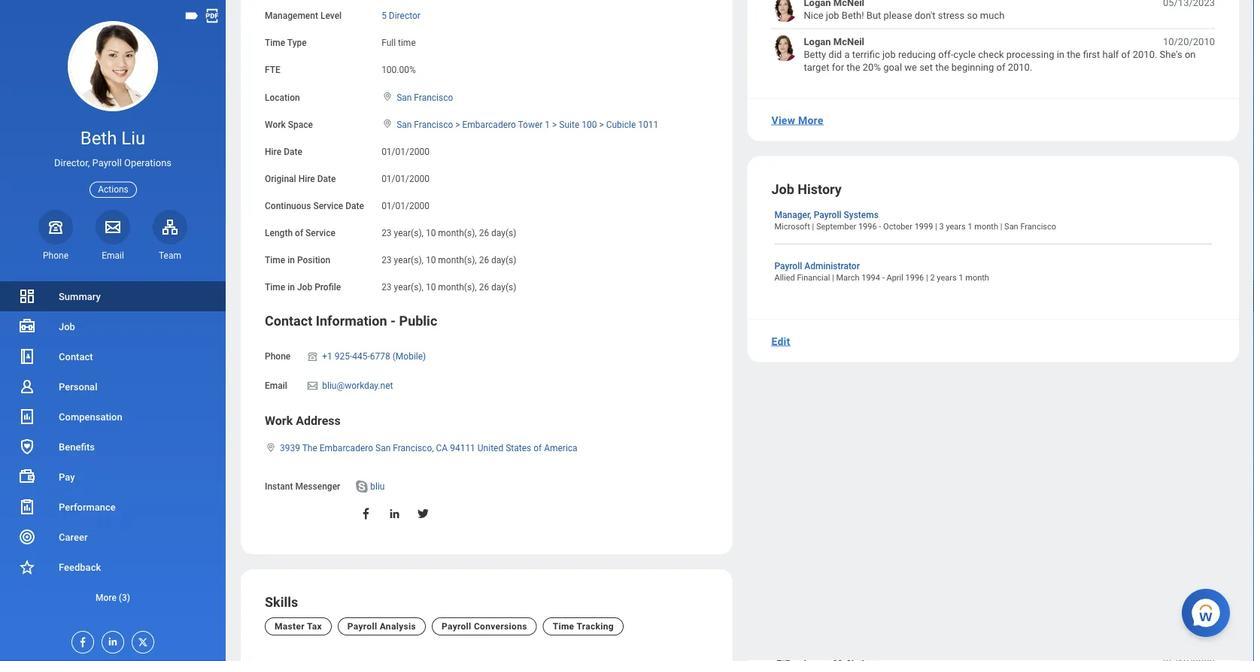 Task type: vqa. For each thing, say whether or not it's contained in the screenshot.
the right mail image
yes



Task type: describe. For each thing, give the bounding box(es) containing it.
bliu link
[[371, 479, 385, 492]]

23 for time in job profile
[[382, 282, 392, 293]]

payroll inside manager, payroll systems microsoft   |   september 1996 - october 1999 | 3 years 1 month | san francisco
[[814, 210, 842, 220]]

0 horizontal spatial the
[[847, 62, 861, 73]]

time
[[398, 38, 416, 48]]

bliu
[[371, 482, 385, 492]]

+1 925-445-6778 (mobile)
[[322, 352, 426, 362]]

tower
[[518, 119, 543, 130]]

01/01/2000 for continuous service date
[[382, 201, 430, 211]]

career image
[[18, 528, 36, 547]]

feedback image
[[18, 559, 36, 577]]

more (3) button
[[0, 589, 226, 607]]

3939
[[280, 443, 300, 454]]

in inside betty did a terrific job reducing off-cycle check processing in the first half of 2010.  she's on target for the 20% goal we set the beginning of 2010.
[[1057, 49, 1065, 60]]

in for job
[[288, 282, 295, 293]]

100
[[582, 119, 597, 130]]

23 for time in position
[[382, 255, 392, 266]]

1 vertical spatial month
[[966, 273, 990, 283]]

continuous
[[265, 201, 311, 211]]

linkedin image
[[102, 632, 119, 648]]

5 director link
[[382, 8, 421, 21]]

navigation pane region
[[0, 0, 226, 662]]

contact information - public group
[[265, 312, 709, 531]]

year(s), for length of service
[[394, 228, 424, 238]]

suite
[[560, 119, 580, 130]]

san down 100.00%
[[397, 92, 412, 103]]

summary
[[59, 291, 101, 302]]

employee's photo (logan mcneil) image for nice job beth! but please don't stress so much
[[772, 0, 798, 22]]

month inside manager, payroll systems microsoft   |   september 1996 - october 1999 | 3 years 1 month | san francisco
[[975, 222, 999, 231]]

job for job
[[59, 321, 75, 332]]

the
[[302, 443, 318, 454]]

level
[[321, 11, 342, 21]]

team
[[159, 251, 181, 261]]

3
[[940, 222, 945, 231]]

payroll conversions button
[[432, 618, 537, 636]]

100.00%
[[382, 65, 416, 75]]

messenger
[[295, 482, 341, 492]]

month(s), for time in position
[[438, 255, 477, 266]]

francisco inside manager, payroll systems microsoft   |   september 1996 - october 1999 | 3 years 1 month | san francisco
[[1021, 222, 1057, 231]]

type
[[287, 38, 307, 48]]

x image
[[133, 632, 149, 649]]

2 vertical spatial 1
[[959, 273, 964, 283]]

email beth liu element
[[96, 250, 130, 262]]

manager, payroll systems microsoft   |   september 1996 - october 1999 | 3 years 1 month | san francisco
[[775, 210, 1057, 231]]

systems
[[844, 210, 879, 220]]

view more button
[[766, 105, 830, 135]]

twitter image
[[417, 508, 430, 521]]

payroll conversions
[[442, 622, 527, 633]]

benefits image
[[18, 438, 36, 456]]

microsoft
[[775, 222, 811, 231]]

length
[[265, 228, 293, 238]]

more (3)
[[96, 593, 130, 603]]

payroll administrator link
[[775, 258, 860, 272]]

+1
[[322, 352, 333, 362]]

phone button
[[38, 210, 73, 262]]

day(s) for length of service
[[492, 228, 517, 238]]

san inside contact information - public group
[[376, 443, 391, 454]]

summary link
[[0, 282, 226, 312]]

payroll for payroll analysis
[[348, 622, 378, 633]]

1 horizontal spatial job
[[297, 282, 313, 293]]

2 > from the left
[[553, 119, 557, 130]]

beth!
[[842, 10, 865, 21]]

original hire date element
[[382, 165, 430, 185]]

| right 3
[[1001, 222, 1003, 231]]

fte
[[265, 65, 281, 75]]

0 vertical spatial 1
[[545, 119, 550, 130]]

925-
[[335, 352, 353, 362]]

more inside button
[[799, 114, 824, 126]]

work for work address
[[265, 414, 293, 428]]

san up hire date element
[[397, 119, 412, 130]]

years inside manager, payroll systems microsoft   |   september 1996 - october 1999 | 3 years 1 month | san francisco
[[947, 222, 966, 231]]

cubicle
[[607, 119, 636, 130]]

she's
[[1161, 49, 1183, 60]]

america
[[544, 443, 578, 454]]

2 horizontal spatial the
[[1068, 49, 1081, 60]]

cycle
[[954, 49, 976, 60]]

job image
[[18, 318, 36, 336]]

off-
[[939, 49, 954, 60]]

on
[[1186, 49, 1197, 60]]

check
[[979, 49, 1005, 60]]

- inside group
[[391, 313, 396, 329]]

10 for time in job profile
[[426, 282, 436, 293]]

facebook image
[[72, 632, 89, 649]]

contact for contact
[[59, 351, 93, 362]]

1 vertical spatial -
[[883, 273, 885, 283]]

set
[[920, 62, 934, 73]]

of down check
[[997, 62, 1006, 73]]

performance
[[59, 502, 116, 513]]

phone beth liu element
[[38, 250, 73, 262]]

but
[[867, 10, 882, 21]]

list containing summary
[[0, 282, 226, 613]]

1 > from the left
[[456, 119, 460, 130]]

stress
[[939, 10, 965, 21]]

1 horizontal spatial 2010.
[[1134, 49, 1158, 60]]

1 horizontal spatial embarcadero
[[463, 119, 516, 130]]

nice job beth! but please don't stress so much
[[804, 10, 1005, 21]]

logan
[[804, 36, 832, 47]]

26 for time in job profile
[[479, 282, 489, 293]]

benefits link
[[0, 432, 226, 462]]

10 for length of service
[[426, 228, 436, 238]]

master tax
[[275, 622, 322, 633]]

time for time tracking
[[553, 622, 575, 633]]

26 for length of service
[[479, 228, 489, 238]]

logan mcneil
[[804, 36, 865, 47]]

liu
[[121, 128, 146, 149]]

1994
[[862, 273, 881, 283]]

instant messenger
[[265, 482, 341, 492]]

of inside contact information - public group
[[534, 443, 542, 454]]

time for time type
[[265, 38, 286, 48]]

1 vertical spatial phone image
[[306, 351, 319, 363]]

team beth liu element
[[153, 250, 187, 262]]

hire date
[[265, 146, 303, 157]]

please
[[884, 10, 913, 21]]

san inside manager, payroll systems microsoft   |   september 1996 - october 1999 | 3 years 1 month | san francisco
[[1005, 222, 1019, 231]]

of right length
[[295, 228, 304, 238]]

first
[[1084, 49, 1101, 60]]

nice
[[804, 10, 824, 21]]

0 horizontal spatial job
[[826, 10, 840, 21]]

public
[[399, 313, 438, 329]]

bliu@workday.net link
[[322, 378, 393, 391]]

payroll for payroll administrator
[[775, 261, 803, 272]]

payroll for payroll conversions
[[442, 622, 472, 633]]

bliu@workday.net
[[322, 381, 393, 391]]

contact information - public button
[[265, 313, 438, 329]]

goal
[[884, 62, 903, 73]]

hire date element
[[382, 137, 430, 158]]

edit
[[772, 335, 791, 348]]

phone inside contact information - public group
[[265, 352, 291, 362]]

23 year(s), 10 month(s), 26 day(s) for time in job profile
[[382, 282, 517, 293]]

full time element
[[382, 35, 416, 48]]

continuous service date
[[265, 201, 364, 211]]

time tracking
[[553, 622, 614, 633]]

information
[[316, 313, 387, 329]]

mcneil
[[834, 36, 865, 47]]

instant
[[265, 482, 293, 492]]

compensation
[[59, 411, 123, 423]]

| down manager, payroll systems link
[[813, 222, 815, 231]]

day(s) for time in position
[[492, 255, 517, 266]]

reducing
[[899, 49, 937, 60]]

0 vertical spatial hire
[[265, 146, 282, 157]]

mail image
[[306, 380, 319, 392]]

month(s), for time in job profile
[[438, 282, 477, 293]]

10/20/2010
[[1164, 36, 1216, 47]]



Task type: locate. For each thing, give the bounding box(es) containing it.
23 year(s), 10 month(s), 26 day(s) up time in job profile 'element'
[[382, 255, 517, 266]]

management
[[265, 11, 318, 21]]

10 inside length of service element
[[426, 228, 436, 238]]

contact up personal
[[59, 351, 93, 362]]

0 vertical spatial 10
[[426, 228, 436, 238]]

2 vertical spatial francisco
[[1021, 222, 1057, 231]]

year(s), up public
[[394, 282, 424, 293]]

length of service element
[[382, 219, 517, 239]]

2 horizontal spatial job
[[772, 182, 795, 197]]

original hire date
[[265, 174, 336, 184]]

23 inside time in position element
[[382, 255, 392, 266]]

0 vertical spatial phone image
[[45, 218, 66, 236]]

phone
[[43, 251, 69, 261], [265, 352, 291, 362]]

job inside betty did a terrific job reducing off-cycle check processing in the first half of 2010.  she's on target for the 20% goal we set the beginning of 2010.
[[883, 49, 896, 60]]

location image left 3939
[[265, 443, 277, 453]]

2 vertical spatial day(s)
[[492, 282, 517, 293]]

manager,
[[775, 210, 812, 220]]

year(s), up time in job profile 'element'
[[394, 255, 424, 266]]

email inside contact information - public group
[[265, 381, 287, 391]]

0 vertical spatial 23 year(s), 10 month(s), 26 day(s)
[[382, 228, 517, 238]]

location image
[[382, 91, 394, 102], [382, 118, 394, 129], [265, 443, 277, 453]]

job down summary
[[59, 321, 75, 332]]

time tracking button
[[543, 618, 624, 636]]

time left tracking
[[553, 622, 575, 633]]

of right "states"
[[534, 443, 542, 454]]

1 vertical spatial 23 year(s), 10 month(s), 26 day(s)
[[382, 255, 517, 266]]

2 year(s), from the top
[[394, 255, 424, 266]]

1999
[[915, 222, 934, 231]]

10 for time in position
[[426, 255, 436, 266]]

1 vertical spatial contact
[[59, 351, 93, 362]]

work inside contact information - public group
[[265, 414, 293, 428]]

0 horizontal spatial job
[[59, 321, 75, 332]]

phone image left +1
[[306, 351, 319, 363]]

phone left +1
[[265, 352, 291, 362]]

day(s) inside time in job profile 'element'
[[492, 282, 517, 293]]

| left 2
[[927, 273, 929, 283]]

email button
[[96, 210, 130, 262]]

phone inside phone beth liu element
[[43, 251, 69, 261]]

2 vertical spatial 01/01/2000
[[382, 201, 430, 211]]

0 horizontal spatial 1996
[[859, 222, 878, 231]]

list
[[772, 0, 1216, 74], [0, 282, 226, 613]]

1 horizontal spatial the
[[936, 62, 950, 73]]

work up 3939
[[265, 414, 293, 428]]

2 month(s), from the top
[[438, 255, 477, 266]]

more inside dropdown button
[[96, 593, 117, 603]]

23 inside time in job profile 'element'
[[382, 282, 392, 293]]

2 vertical spatial 26
[[479, 282, 489, 293]]

terrific
[[853, 49, 881, 60]]

1 horizontal spatial 1
[[959, 273, 964, 283]]

feedback link
[[0, 553, 226, 583]]

3 10 from the top
[[426, 282, 436, 293]]

1 right 3
[[968, 222, 973, 231]]

23 year(s), 10 month(s), 26 day(s) for length of service
[[382, 228, 517, 238]]

23 inside length of service element
[[382, 228, 392, 238]]

the down a at the right top of page
[[847, 62, 861, 73]]

in for position
[[288, 255, 295, 266]]

san francisco
[[397, 92, 453, 103]]

date down 'work space'
[[284, 146, 303, 157]]

director
[[389, 11, 421, 21]]

0 vertical spatial 01/01/2000
[[382, 146, 430, 157]]

(3)
[[119, 593, 130, 603]]

payroll up allied
[[775, 261, 803, 272]]

embarcadero right the
[[320, 443, 373, 454]]

date for hire
[[318, 174, 336, 184]]

445-
[[353, 352, 370, 362]]

- left public
[[391, 313, 396, 329]]

the down off-
[[936, 62, 950, 73]]

performance link
[[0, 492, 226, 522]]

location image for work address
[[265, 443, 277, 453]]

0 vertical spatial email
[[102, 251, 124, 261]]

position
[[297, 255, 331, 266]]

1 26 from the top
[[479, 228, 489, 238]]

in left the position
[[288, 255, 295, 266]]

1 vertical spatial job
[[883, 49, 896, 60]]

0 vertical spatial date
[[284, 146, 303, 157]]

more left (3)
[[96, 593, 117, 603]]

work space
[[265, 119, 313, 130]]

1 vertical spatial job
[[297, 282, 313, 293]]

compensation image
[[18, 408, 36, 426]]

time in job profile
[[265, 282, 341, 293]]

compensation link
[[0, 402, 226, 432]]

director, payroll operations
[[54, 157, 172, 169]]

mail image
[[104, 218, 122, 236]]

original
[[265, 174, 296, 184]]

1
[[545, 119, 550, 130], [968, 222, 973, 231], [959, 273, 964, 283]]

26 inside length of service element
[[479, 228, 489, 238]]

team link
[[153, 210, 187, 262]]

benefits
[[59, 442, 95, 453]]

francisco,
[[393, 443, 434, 454]]

performance image
[[18, 498, 36, 516]]

0 horizontal spatial hire
[[265, 146, 282, 157]]

year(s), for time in job profile
[[394, 282, 424, 293]]

payroll left the analysis
[[348, 622, 378, 633]]

location image for work space
[[382, 118, 394, 129]]

embarcadero inside contact information - public group
[[320, 443, 373, 454]]

3 month(s), from the top
[[438, 282, 477, 293]]

3 day(s) from the top
[[492, 282, 517, 293]]

1 01/01/2000 from the top
[[382, 146, 430, 157]]

contact image
[[18, 348, 36, 366]]

of right half
[[1122, 49, 1131, 60]]

0 horizontal spatial embarcadero
[[320, 443, 373, 454]]

personal link
[[0, 372, 226, 402]]

management level
[[265, 11, 342, 21]]

1 right tower at left top
[[545, 119, 550, 130]]

email
[[102, 251, 124, 261], [265, 381, 287, 391]]

hire right original
[[299, 174, 315, 184]]

1 23 year(s), 10 month(s), 26 day(s) from the top
[[382, 228, 517, 238]]

payroll inside navigation pane region
[[92, 157, 122, 169]]

space
[[288, 119, 313, 130]]

contact for contact information - public
[[265, 313, 313, 329]]

day(s) for time in job profile
[[492, 282, 517, 293]]

employee's photo (logan mcneil) image left betty
[[772, 35, 798, 61]]

fte element
[[382, 56, 416, 76]]

contact down time in job profile
[[265, 313, 313, 329]]

job for job history
[[772, 182, 795, 197]]

month(s), up time in job profile 'element'
[[438, 255, 477, 266]]

years
[[947, 222, 966, 231], [938, 273, 957, 283]]

1 vertical spatial work
[[265, 414, 293, 428]]

26 up time in job profile 'element'
[[479, 255, 489, 266]]

10 inside time in position element
[[426, 255, 436, 266]]

0 horizontal spatial date
[[284, 146, 303, 157]]

0 vertical spatial 23
[[382, 228, 392, 238]]

1 vertical spatial embarcadero
[[320, 443, 373, 454]]

half
[[1103, 49, 1120, 60]]

betty did a terrific job reducing off-cycle check processing in the first half of 2010.  she's on target for the 20% goal we set the beginning of 2010.
[[804, 49, 1197, 73]]

month(s), down time in position element
[[438, 282, 477, 293]]

location image down 100.00%
[[382, 91, 394, 102]]

1 inside manager, payroll systems microsoft   |   september 1996 - october 1999 | 3 years 1 month | san francisco
[[968, 222, 973, 231]]

0 vertical spatial location image
[[382, 91, 394, 102]]

location image for location
[[382, 91, 394, 102]]

2 horizontal spatial date
[[346, 201, 364, 211]]

1 vertical spatial employee's photo (logan mcneil) image
[[772, 35, 798, 61]]

2 vertical spatial 10
[[426, 282, 436, 293]]

in down time in position
[[288, 282, 295, 293]]

1 day(s) from the top
[[492, 228, 517, 238]]

1 horizontal spatial -
[[880, 222, 882, 231]]

0 horizontal spatial >
[[456, 119, 460, 130]]

financial
[[798, 273, 831, 283]]

1 vertical spatial 26
[[479, 255, 489, 266]]

view printable version (pdf) image
[[204, 8, 221, 24]]

time inside "button"
[[553, 622, 575, 633]]

| left 3
[[936, 222, 938, 231]]

work
[[265, 119, 286, 130], [265, 414, 293, 428]]

1 vertical spatial hire
[[299, 174, 315, 184]]

1 vertical spatial year(s),
[[394, 255, 424, 266]]

0 vertical spatial embarcadero
[[463, 119, 516, 130]]

2 vertical spatial in
[[288, 282, 295, 293]]

0 vertical spatial month(s),
[[438, 228, 477, 238]]

2 vertical spatial year(s),
[[394, 282, 424, 293]]

1 horizontal spatial job
[[883, 49, 896, 60]]

2 01/01/2000 from the top
[[382, 174, 430, 184]]

employee's photo (logan mcneil) image
[[772, 0, 798, 22], [772, 35, 798, 61]]

contact link
[[0, 342, 226, 372]]

profile
[[315, 282, 341, 293]]

date up continuous service date
[[318, 174, 336, 184]]

san right 3
[[1005, 222, 1019, 231]]

23 for length of service
[[382, 228, 392, 238]]

0 horizontal spatial 1
[[545, 119, 550, 130]]

1 horizontal spatial 1996
[[906, 273, 925, 283]]

26 down time in position element
[[479, 282, 489, 293]]

payroll down 'beth liu'
[[92, 157, 122, 169]]

service down original hire date
[[313, 201, 343, 211]]

analysis
[[380, 622, 416, 633]]

francisco for san francisco > embarcadero tower 1 > suite 100 > cubicle 1011
[[414, 119, 453, 130]]

0 vertical spatial 2010.
[[1134, 49, 1158, 60]]

3 26 from the top
[[479, 282, 489, 293]]

personal image
[[18, 378, 36, 396]]

0 vertical spatial month
[[975, 222, 999, 231]]

payroll
[[92, 157, 122, 169], [814, 210, 842, 220], [775, 261, 803, 272], [348, 622, 378, 633], [442, 622, 472, 633]]

1 vertical spatial email
[[265, 381, 287, 391]]

time down length
[[265, 255, 286, 266]]

betty
[[804, 49, 827, 60]]

0 vertical spatial job
[[826, 10, 840, 21]]

phone up summary
[[43, 251, 69, 261]]

1 vertical spatial francisco
[[414, 119, 453, 130]]

5 director
[[382, 11, 421, 21]]

1996
[[859, 222, 878, 231], [906, 273, 925, 283]]

actions button
[[90, 182, 137, 198]]

0 vertical spatial year(s),
[[394, 228, 424, 238]]

job up manager,
[[772, 182, 795, 197]]

much
[[981, 10, 1005, 21]]

0 vertical spatial day(s)
[[492, 228, 517, 238]]

the left first
[[1068, 49, 1081, 60]]

5
[[382, 11, 387, 21]]

job
[[826, 10, 840, 21], [883, 49, 896, 60]]

0 vertical spatial service
[[313, 201, 343, 211]]

career link
[[0, 522, 226, 553]]

year(s), inside length of service element
[[394, 228, 424, 238]]

september
[[817, 222, 857, 231]]

facebook image
[[359, 508, 373, 521]]

1 vertical spatial phone
[[265, 352, 291, 362]]

address
[[296, 414, 341, 428]]

month(s), inside time in job profile 'element'
[[438, 282, 477, 293]]

work address
[[265, 414, 341, 428]]

1 vertical spatial service
[[306, 228, 336, 238]]

23 year(s), 10 month(s), 26 day(s) up time in position element
[[382, 228, 517, 238]]

full
[[382, 38, 396, 48]]

payroll left conversions
[[442, 622, 472, 633]]

processing
[[1007, 49, 1055, 60]]

embarcadero left tower at left top
[[463, 119, 516, 130]]

month(s), for length of service
[[438, 228, 477, 238]]

2 23 from the top
[[382, 255, 392, 266]]

1 vertical spatial years
[[938, 273, 957, 283]]

2 vertical spatial location image
[[265, 443, 277, 453]]

view team image
[[161, 218, 179, 236]]

1 vertical spatial in
[[288, 255, 295, 266]]

0 horizontal spatial phone image
[[45, 218, 66, 236]]

email left mail icon
[[265, 381, 287, 391]]

tax
[[307, 622, 322, 633]]

tracking
[[577, 622, 614, 633]]

more
[[799, 114, 824, 126], [96, 593, 117, 603]]

continuous service date element
[[382, 192, 430, 212]]

- inside manager, payroll systems microsoft   |   september 1996 - october 1999 | 3 years 1 month | san francisco
[[880, 222, 882, 231]]

2010. down processing on the top right of the page
[[1009, 62, 1033, 73]]

2 vertical spatial date
[[346, 201, 364, 211]]

26 inside time in job profile 'element'
[[479, 282, 489, 293]]

year(s), inside time in job profile 'element'
[[394, 282, 424, 293]]

career
[[59, 532, 88, 543]]

2 employee's photo (logan mcneil) image from the top
[[772, 35, 798, 61]]

san francisco link
[[397, 89, 453, 103]]

hire
[[265, 146, 282, 157], [299, 174, 315, 184]]

- left october
[[880, 222, 882, 231]]

day(s)
[[492, 228, 517, 238], [492, 255, 517, 266], [492, 282, 517, 293]]

10 up time in position element
[[426, 228, 436, 238]]

view
[[772, 114, 796, 126]]

month right 3
[[975, 222, 999, 231]]

linkedin image
[[388, 508, 401, 521]]

list containing nice job beth! but please don't stress so much
[[772, 0, 1216, 74]]

0 vertical spatial job
[[772, 182, 795, 197]]

0 vertical spatial 26
[[479, 228, 489, 238]]

october
[[884, 222, 913, 231]]

1 horizontal spatial list
[[772, 0, 1216, 74]]

1 employee's photo (logan mcneil) image from the top
[[772, 0, 798, 22]]

did
[[829, 49, 843, 60]]

1 work from the top
[[265, 119, 286, 130]]

10 inside time in job profile 'element'
[[426, 282, 436, 293]]

states
[[506, 443, 532, 454]]

3 > from the left
[[600, 119, 604, 130]]

0 vertical spatial years
[[947, 222, 966, 231]]

years right 2
[[938, 273, 957, 283]]

phone image inside popup button
[[45, 218, 66, 236]]

26 for time in position
[[479, 255, 489, 266]]

1 vertical spatial 1996
[[906, 273, 925, 283]]

1 vertical spatial 1
[[968, 222, 973, 231]]

23 year(s), 10 month(s), 26 day(s) for time in position
[[382, 255, 517, 266]]

summary image
[[18, 288, 36, 306]]

francisco for san francisco
[[414, 92, 453, 103]]

1 horizontal spatial email
[[265, 381, 287, 391]]

day(s) inside time in position element
[[492, 255, 517, 266]]

email down mail image
[[102, 251, 124, 261]]

month(s), up time in position element
[[438, 228, 477, 238]]

skills
[[265, 595, 298, 611]]

san francisco > embarcadero tower 1 > suite 100 > cubicle 1011
[[397, 119, 659, 130]]

day(s) down time in position element
[[492, 282, 517, 293]]

job right the nice
[[826, 10, 840, 21]]

0 horizontal spatial email
[[102, 251, 124, 261]]

1996 inside manager, payroll systems microsoft   |   september 1996 - october 1999 | 3 years 1 month | san francisco
[[859, 222, 878, 231]]

job up goal
[[883, 49, 896, 60]]

1 horizontal spatial date
[[318, 174, 336, 184]]

2 horizontal spatial -
[[883, 273, 885, 283]]

time in job profile element
[[382, 273, 517, 294]]

year(s), inside time in position element
[[394, 255, 424, 266]]

- left april
[[883, 273, 885, 283]]

time left type
[[265, 38, 286, 48]]

date left continuous service date element
[[346, 201, 364, 211]]

year(s), down continuous service date element
[[394, 228, 424, 238]]

day(s) up time in position element
[[492, 228, 517, 238]]

2 day(s) from the top
[[492, 255, 517, 266]]

length of service
[[265, 228, 336, 238]]

skype image
[[354, 480, 369, 495]]

26 inside time in position element
[[479, 255, 489, 266]]

email inside 'email beth liu' element
[[102, 251, 124, 261]]

ca
[[436, 443, 448, 454]]

1 23 from the top
[[382, 228, 392, 238]]

work for work space
[[265, 119, 286, 130]]

1 horizontal spatial contact
[[265, 313, 313, 329]]

1 10 from the top
[[426, 228, 436, 238]]

2 work from the top
[[265, 414, 293, 428]]

location image up hire date element
[[382, 118, 394, 129]]

actions
[[98, 184, 129, 195]]

3 year(s), from the top
[[394, 282, 424, 293]]

contact inside group
[[265, 313, 313, 329]]

1996 down systems
[[859, 222, 878, 231]]

2 vertical spatial 23
[[382, 282, 392, 293]]

job left profile
[[297, 282, 313, 293]]

phone image up phone beth liu element
[[45, 218, 66, 236]]

time for time in job profile
[[265, 282, 286, 293]]

2 vertical spatial 23 year(s), 10 month(s), 26 day(s)
[[382, 282, 517, 293]]

01/01/2000 for hire date
[[382, 146, 430, 157]]

employee's photo (logan mcneil) image left the nice
[[772, 0, 798, 22]]

payroll up september
[[814, 210, 842, 220]]

0 vertical spatial list
[[772, 0, 1216, 74]]

0 vertical spatial -
[[880, 222, 882, 231]]

01/01/2000 up original hire date element at the left of the page
[[382, 146, 430, 157]]

1 vertical spatial list
[[0, 282, 226, 613]]

day(s) up time in job profile 'element'
[[492, 255, 517, 266]]

3 23 year(s), 10 month(s), 26 day(s) from the top
[[382, 282, 517, 293]]

month(s), inside length of service element
[[438, 228, 477, 238]]

time in position
[[265, 255, 331, 266]]

0 vertical spatial in
[[1057, 49, 1065, 60]]

0 horizontal spatial -
[[391, 313, 396, 329]]

26 up time in position element
[[479, 228, 489, 238]]

date for service
[[346, 201, 364, 211]]

1 horizontal spatial hire
[[299, 174, 315, 184]]

year(s), for time in position
[[394, 255, 424, 266]]

time for time in position
[[265, 255, 286, 266]]

month(s), inside time in position element
[[438, 255, 477, 266]]

1 vertical spatial day(s)
[[492, 255, 517, 266]]

1 vertical spatial 2010.
[[1009, 62, 1033, 73]]

director,
[[54, 157, 90, 169]]

san left francisco,
[[376, 443, 391, 454]]

01/01/2000 for original hire date
[[382, 174, 430, 184]]

1 horizontal spatial >
[[553, 119, 557, 130]]

work left space
[[265, 119, 286, 130]]

the
[[1068, 49, 1081, 60], [847, 62, 861, 73], [936, 62, 950, 73]]

1 right 2
[[959, 273, 964, 283]]

contact inside navigation pane region
[[59, 351, 93, 362]]

3 01/01/2000 from the top
[[382, 201, 430, 211]]

2010. left she's
[[1134, 49, 1158, 60]]

job inside list
[[59, 321, 75, 332]]

tag image
[[184, 8, 200, 24]]

pay image
[[18, 468, 36, 486]]

2 vertical spatial job
[[59, 321, 75, 332]]

6778
[[370, 352, 391, 362]]

10 up time in job profile 'element'
[[426, 255, 436, 266]]

| down administrator
[[833, 273, 835, 283]]

0 vertical spatial francisco
[[414, 92, 453, 103]]

more right "view"
[[799, 114, 824, 126]]

phone image
[[45, 218, 66, 236], [306, 351, 319, 363]]

1 vertical spatial 10
[[426, 255, 436, 266]]

01/01/2000 down original hire date element at the left of the page
[[382, 201, 430, 211]]

time down time in position
[[265, 282, 286, 293]]

3 23 from the top
[[382, 282, 392, 293]]

we
[[905, 62, 918, 73]]

in right processing on the top right of the page
[[1057, 49, 1065, 60]]

2 vertical spatial -
[[391, 313, 396, 329]]

0 vertical spatial 1996
[[859, 222, 878, 231]]

1 horizontal spatial more
[[799, 114, 824, 126]]

0 horizontal spatial list
[[0, 282, 226, 613]]

day(s) inside length of service element
[[492, 228, 517, 238]]

2 26 from the top
[[479, 255, 489, 266]]

0 vertical spatial work
[[265, 119, 286, 130]]

0 horizontal spatial phone
[[43, 251, 69, 261]]

month right 2
[[966, 273, 990, 283]]

1 month(s), from the top
[[438, 228, 477, 238]]

employee's photo (logan mcneil) image for betty did a terrific job reducing off-cycle check processing in the first half of 2010.  she's on target for the 20% goal we set the beginning of 2010.
[[772, 35, 798, 61]]

23 year(s), 10 month(s), 26 day(s) down time in position element
[[382, 282, 517, 293]]

0 horizontal spatial more
[[96, 593, 117, 603]]

01/01/2000 up continuous service date element
[[382, 174, 430, 184]]

2 10 from the top
[[426, 255, 436, 266]]

service down continuous service date
[[306, 228, 336, 238]]

so
[[968, 10, 978, 21]]

1 year(s), from the top
[[394, 228, 424, 238]]

2 23 year(s), 10 month(s), 26 day(s) from the top
[[382, 255, 517, 266]]

francisco
[[414, 92, 453, 103], [414, 119, 453, 130], [1021, 222, 1057, 231]]

2 horizontal spatial >
[[600, 119, 604, 130]]

manager, payroll systems link
[[775, 207, 879, 220]]

0 vertical spatial more
[[799, 114, 824, 126]]

time in position element
[[382, 246, 517, 266]]

administrator
[[805, 261, 860, 272]]

feedback
[[59, 562, 101, 573]]

1 vertical spatial 23
[[382, 255, 392, 266]]

1996 left 2
[[906, 273, 925, 283]]

years right 3
[[947, 222, 966, 231]]

0 horizontal spatial 2010.
[[1009, 62, 1033, 73]]

10 down time in position element
[[426, 282, 436, 293]]

hire up original
[[265, 146, 282, 157]]



